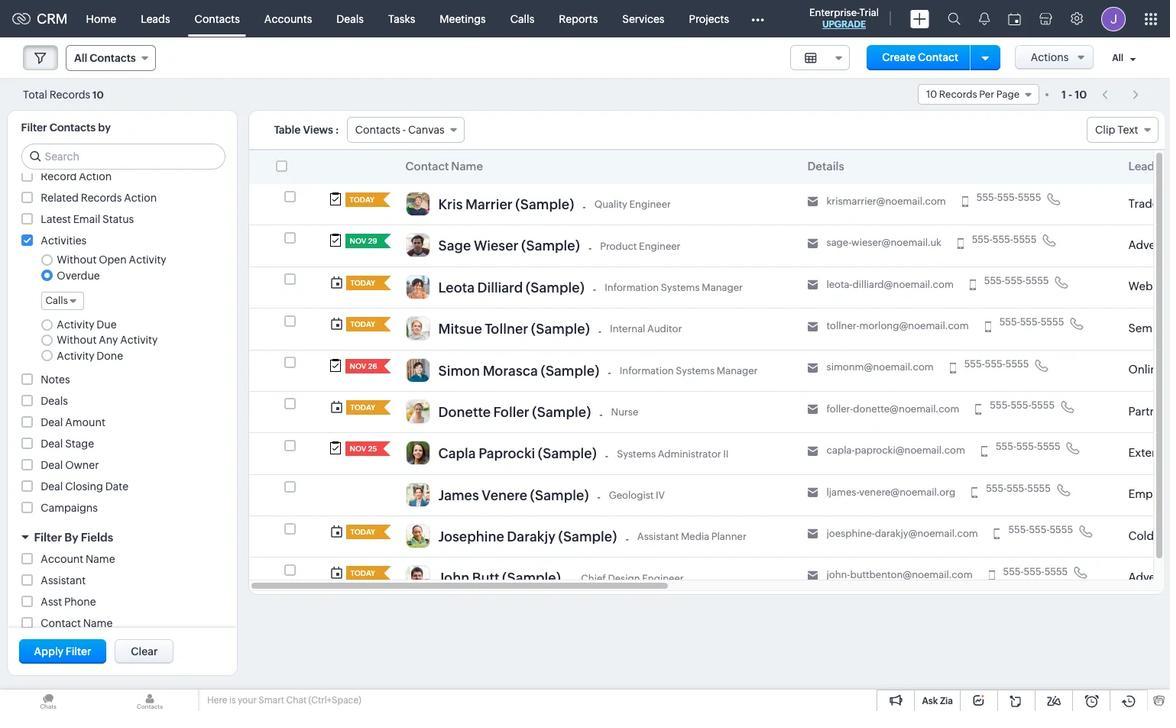 Task type: describe. For each thing, give the bounding box(es) containing it.
canvas profile image image for kris marrier (sample)
[[406, 192, 430, 216]]

leota
[[439, 280, 475, 296]]

simonm@noemail.com
[[827, 362, 934, 374]]

today link for kris marrier (sample)
[[345, 193, 377, 207]]

nov 29 link
[[345, 234, 377, 249]]

10 inside 10 records per page field
[[927, 89, 938, 100]]

projects
[[689, 13, 730, 25]]

activity down calls field
[[57, 319, 94, 331]]

darakjy
[[507, 529, 556, 545]]

internal
[[610, 324, 646, 335]]

ljames-venere@noemail.org
[[827, 487, 956, 498]]

sage-wieser@noemail.uk link
[[827, 237, 942, 250]]

1 vertical spatial name
[[86, 553, 115, 566]]

contacts link
[[182, 0, 252, 37]]

your
[[238, 696, 257, 707]]

systems for leota dilliard (sample)
[[661, 282, 700, 294]]

cold
[[1129, 530, 1155, 543]]

contact inside button
[[918, 51, 959, 63]]

nov for sage
[[350, 237, 367, 246]]

auditor
[[648, 324, 682, 335]]

all for all contacts
[[74, 52, 87, 64]]

Other Modules field
[[742, 7, 775, 31]]

(sample) for sage wieser (sample)
[[522, 238, 580, 254]]

5555 for kris marrier (sample)
[[1018, 192, 1042, 204]]

(sample) for simon morasca (sample)
[[541, 363, 600, 379]]

profile image
[[1102, 7, 1126, 31]]

today link for donette foller (sample)
[[346, 401, 377, 415]]

donette foller (sample)
[[439, 404, 591, 420]]

information systems manager for simon morasca (sample)
[[620, 365, 758, 377]]

2 vertical spatial name
[[83, 618, 113, 630]]

record
[[41, 171, 77, 183]]

icon_mail image for simon morasca (sample)
[[808, 363, 819, 374]]

all for all
[[1113, 53, 1124, 64]]

by
[[98, 122, 111, 134]]

(sample) for capla paprocki (sample)
[[538, 446, 597, 462]]

10 for total records 10
[[93, 89, 104, 101]]

nov for simon
[[350, 362, 367, 371]]

web do
[[1129, 280, 1171, 293]]

activity up notes
[[57, 350, 94, 362]]

foller-donette@noemail.com
[[827, 404, 960, 415]]

nov for capla
[[350, 445, 367, 454]]

details
[[808, 160, 845, 173]]

wieser
[[474, 238, 519, 254]]

kris
[[439, 197, 463, 213]]

information for leota dilliard (sample)
[[605, 282, 659, 294]]

icon_mail image for leota dilliard (sample)
[[808, 280, 819, 291]]

1 horizontal spatial action
[[124, 192, 157, 204]]

iv
[[656, 490, 665, 502]]

done
[[97, 350, 123, 362]]

seminar
[[1129, 322, 1171, 335]]

search element
[[939, 0, 970, 37]]

lead so
[[1129, 160, 1171, 173]]

icon_mail image for josephine darakjy (sample)
[[808, 530, 819, 540]]

5555 for donette foller (sample)
[[1032, 400, 1055, 411]]

media
[[681, 532, 710, 543]]

5555 for sage wieser (sample)
[[1014, 234, 1037, 245]]

john-buttbenton@noemail.com
[[827, 570, 973, 581]]

5555 for simon morasca (sample)
[[1006, 358, 1030, 370]]

design
[[608, 573, 641, 585]]

simonm@noemail.com link
[[827, 362, 934, 374]]

5555 for john butt (sample)
[[1045, 566, 1069, 578]]

information for simon morasca (sample)
[[620, 365, 674, 377]]

2 vertical spatial systems
[[617, 449, 656, 460]]

assistant media planner
[[638, 532, 747, 543]]

joesphine-darakjy@noemail.com
[[827, 528, 979, 540]]

1
[[1062, 88, 1067, 101]]

icon_mobile image for josephine darakjy (sample)
[[994, 530, 1001, 540]]

555-555-5555 for donette foller (sample)
[[991, 400, 1055, 411]]

foller-donette@noemail.com link
[[827, 404, 960, 416]]

Contacts - Canvas field
[[347, 117, 465, 143]]

krismarrier@noemail.com
[[827, 196, 947, 207]]

manager for leota dilliard (sample)
[[702, 282, 743, 294]]

without open activity
[[57, 254, 166, 266]]

calls inside field
[[46, 295, 68, 306]]

5555 for mitsue tollner (sample)
[[1041, 317, 1065, 328]]

(sample) for james venere (sample)
[[530, 488, 589, 504]]

without for without open activity
[[57, 254, 97, 266]]

sage
[[439, 238, 471, 254]]

ca
[[1157, 530, 1171, 543]]

latest
[[41, 213, 71, 226]]

sage wieser (sample)
[[439, 238, 580, 254]]

leota dilliard (sample)
[[439, 280, 585, 296]]

icon_mobile image for leota dilliard (sample)
[[970, 280, 976, 291]]

assistant for assistant
[[41, 575, 86, 587]]

external
[[1129, 447, 1171, 460]]

signals element
[[970, 0, 999, 37]]

assistant for assistant media planner
[[638, 532, 679, 543]]

nov 26 link
[[345, 359, 377, 374]]

icon_mobile image for john butt (sample)
[[989, 571, 995, 582]]

deal for deal closing date
[[41, 481, 63, 493]]

reports
[[559, 13, 598, 25]]

deal for deal amount
[[41, 417, 63, 429]]

trade
[[1129, 197, 1159, 210]]

contacts left by
[[49, 122, 96, 134]]

contacts image
[[102, 691, 198, 712]]

sage-wieser@noemail.uk
[[827, 237, 942, 249]]

mitsue tollner (sample) link
[[439, 321, 590, 341]]

clear
[[131, 646, 158, 658]]

(sample) for john butt (sample)
[[502, 571, 561, 587]]

deal closing date
[[41, 481, 129, 493]]

- for john butt (sample)
[[570, 575, 573, 587]]

web
[[1129, 280, 1154, 293]]

555-555-5555 for sage wieser (sample)
[[973, 234, 1037, 245]]

date
[[105, 481, 129, 493]]

james venere (sample)
[[439, 488, 589, 504]]

online s
[[1129, 363, 1171, 376]]

here is your smart chat (ctrl+space)
[[207, 696, 362, 707]]

home
[[86, 13, 116, 25]]

crm link
[[12, 11, 68, 27]]

donette foller (sample) link
[[439, 404, 591, 425]]

status
[[103, 213, 134, 226]]

555-555-5555 for kris marrier (sample)
[[977, 192, 1042, 204]]

krismarrier@noemail.com link
[[827, 196, 947, 208]]

tollner-morlong@noemail.com
[[827, 320, 969, 332]]

here
[[207, 696, 227, 707]]

canvas profile image image for capla paprocki (sample)
[[406, 441, 430, 466]]

(sample) for mitsue tollner (sample)
[[531, 321, 590, 337]]

icon_mail image for mitsue tollner (sample)
[[808, 322, 819, 332]]

tasks
[[388, 13, 415, 25]]

text
[[1118, 124, 1139, 136]]

contacts - canvas
[[355, 124, 445, 136]]

phone
[[64, 596, 96, 609]]

clip text
[[1096, 124, 1139, 136]]

deals link
[[324, 0, 376, 37]]

paprocki@noemail.com
[[855, 445, 966, 457]]

0 vertical spatial name
[[451, 160, 483, 173]]

today link for josephine darakjy (sample)
[[346, 525, 377, 540]]

2 vertical spatial engineer
[[643, 573, 684, 585]]

capla
[[439, 446, 476, 462]]

crm
[[37, 11, 68, 27]]

nov 25
[[350, 445, 377, 454]]

icon_mail image for kris marrier (sample)
[[808, 197, 819, 208]]

partner
[[1129, 405, 1168, 418]]

nov 25 link
[[345, 442, 377, 457]]

signals image
[[980, 12, 990, 25]]

0 horizontal spatial action
[[79, 171, 112, 183]]

james venere (sample) link
[[439, 488, 589, 508]]

without any activity
[[57, 334, 158, 347]]

0 horizontal spatial deals
[[41, 395, 68, 407]]

Clip Text field
[[1088, 117, 1159, 143]]

actions
[[1031, 51, 1069, 63]]

stage
[[65, 438, 94, 450]]

Search text field
[[22, 145, 224, 169]]

All Contacts field
[[66, 45, 156, 71]]

so
[[1158, 160, 1171, 173]]

- for james venere (sample)
[[598, 492, 601, 504]]

(sample) for donette foller (sample)
[[532, 404, 591, 420]]

- for capla paprocki (sample)
[[606, 450, 609, 463]]

s
[[1167, 363, 1171, 376]]

kris marrier (sample)
[[439, 197, 575, 213]]

online
[[1129, 363, 1165, 376]]

chief
[[581, 573, 606, 585]]

- for donette foller (sample)
[[600, 409, 603, 421]]

meetings link
[[428, 0, 498, 37]]

555-555-5555 for simon morasca (sample)
[[965, 358, 1030, 370]]

10 Records Per Page field
[[918, 84, 1040, 105]]

calendar image
[[1009, 13, 1022, 25]]

555-555-5555 for capla paprocki (sample)
[[996, 442, 1061, 453]]

canvas profile image image for leota dilliard (sample)
[[406, 275, 430, 300]]

sh
[[1162, 197, 1171, 210]]



Task type: locate. For each thing, give the bounding box(es) containing it.
contact name down phone
[[41, 618, 113, 630]]

james
[[439, 488, 479, 504]]

(sample) inside capla paprocki (sample) link
[[538, 446, 597, 462]]

555-555-5555 for john butt (sample)
[[1004, 566, 1069, 578]]

(sample) inside leota dilliard (sample) link
[[526, 280, 585, 296]]

all down profile element
[[1113, 53, 1124, 64]]

icon_mail image left foller-
[[808, 405, 819, 415]]

555-
[[977, 192, 998, 204], [998, 192, 1018, 204], [973, 234, 993, 245], [993, 234, 1014, 245], [985, 275, 1005, 287], [1005, 275, 1026, 287], [1000, 317, 1021, 328], [1021, 317, 1041, 328], [965, 358, 986, 370], [986, 358, 1006, 370], [991, 400, 1011, 411], [1011, 400, 1032, 411], [996, 442, 1017, 453], [1017, 442, 1038, 453], [987, 483, 1007, 495], [1007, 483, 1028, 495], [1009, 525, 1030, 536], [1030, 525, 1050, 536], [1004, 566, 1024, 578], [1024, 566, 1045, 578]]

engineer for sage wieser (sample)
[[639, 241, 681, 252]]

planner
[[712, 532, 747, 543]]

0 vertical spatial systems
[[661, 282, 700, 294]]

(sample) inside john butt (sample) link
[[502, 571, 561, 587]]

1 vertical spatial without
[[57, 334, 97, 347]]

icon_mail image left the simonm@noemail.com link
[[808, 363, 819, 374]]

icon_mobile image for sage wieser (sample)
[[958, 238, 964, 249]]

venere@noemail.org
[[860, 487, 956, 498]]

engineer right design
[[643, 573, 684, 585]]

chats image
[[0, 691, 96, 712]]

john
[[439, 571, 470, 587]]

without down the activity due
[[57, 334, 97, 347]]

account name
[[41, 553, 115, 566]]

administrator
[[658, 449, 722, 460]]

record action
[[41, 171, 112, 183]]

0 vertical spatial calls
[[511, 13, 535, 25]]

joesphine-darakjy@noemail.com link
[[827, 528, 979, 541]]

(sample) down josephine darakjy (sample) link
[[502, 571, 561, 587]]

deal up campaigns
[[41, 481, 63, 493]]

(sample) right the wieser
[[522, 238, 580, 254]]

1 horizontal spatial calls
[[511, 13, 535, 25]]

filter for filter contacts by
[[21, 122, 47, 134]]

do
[[1156, 280, 1171, 293]]

manager for simon morasca (sample)
[[717, 365, 758, 377]]

john-buttbenton@noemail.com link
[[827, 570, 973, 582]]

morlong@noemail.com
[[860, 320, 969, 332]]

deal owner
[[41, 459, 99, 472]]

0 vertical spatial nov
[[350, 237, 367, 246]]

2 without from the top
[[57, 334, 97, 347]]

2 horizontal spatial contact
[[918, 51, 959, 63]]

leota-dilliard@noemail.com
[[827, 279, 954, 290]]

(sample) up darakjy
[[530, 488, 589, 504]]

information down "internal auditor"
[[620, 365, 674, 377]]

navigation
[[1095, 83, 1148, 106]]

icon_mobile image for simon morasca (sample)
[[950, 363, 956, 374]]

today for leota dilliard (sample)
[[351, 279, 376, 287]]

1 horizontal spatial contact name
[[406, 160, 483, 173]]

all contacts
[[74, 52, 136, 64]]

without up overdue
[[57, 254, 97, 266]]

icon_mobile image
[[963, 197, 969, 208], [958, 238, 964, 249], [970, 280, 976, 291], [985, 322, 992, 332], [950, 363, 956, 374], [976, 405, 982, 415], [982, 446, 988, 457], [972, 488, 978, 499], [994, 530, 1001, 540], [989, 571, 995, 582]]

enterprise-
[[810, 7, 860, 18]]

1 advertis from the top
[[1129, 239, 1171, 252]]

all inside field
[[74, 52, 87, 64]]

1 vertical spatial action
[[124, 192, 157, 204]]

information up internal
[[605, 282, 659, 294]]

all up total records 10
[[74, 52, 87, 64]]

morasca
[[483, 363, 538, 379]]

- for kris marrier (sample)
[[583, 201, 586, 213]]

ii
[[724, 449, 729, 460]]

1 vertical spatial information
[[620, 365, 674, 377]]

- for mitsue tollner (sample)
[[599, 326, 602, 338]]

foller
[[494, 404, 530, 420]]

canvas profile image image left leota
[[406, 275, 430, 300]]

today for kris marrier (sample)
[[350, 196, 375, 204]]

(sample) for josephine darakjy (sample)
[[559, 529, 617, 545]]

2 nov from the top
[[350, 362, 367, 371]]

1 vertical spatial deals
[[41, 395, 68, 407]]

icon_mail image for sage wieser (sample)
[[808, 238, 819, 249]]

1 vertical spatial systems
[[676, 365, 715, 377]]

icon_mail image left sage-
[[808, 238, 819, 249]]

canvas profile image image for donette foller (sample)
[[406, 400, 430, 424]]

deal up deal stage
[[41, 417, 63, 429]]

services link
[[610, 0, 677, 37]]

3 icon_mail image from the top
[[808, 280, 819, 291]]

1 vertical spatial information systems manager
[[620, 365, 758, 377]]

1 vertical spatial assistant
[[41, 575, 86, 587]]

tasks link
[[376, 0, 428, 37]]

search image
[[948, 12, 961, 25]]

deal left "stage"
[[41, 438, 63, 450]]

7 canvas profile image image from the top
[[406, 441, 430, 466]]

today link for mitsue tollner (sample)
[[346, 317, 377, 332]]

1 nov from the top
[[350, 237, 367, 246]]

calls down overdue
[[46, 295, 68, 306]]

contacts down home
[[90, 52, 136, 64]]

activity due
[[57, 319, 117, 331]]

2 canvas profile image image from the top
[[406, 234, 430, 258]]

filter down the total
[[21, 122, 47, 134]]

engineer right product
[[639, 241, 681, 252]]

2 deal from the top
[[41, 438, 63, 450]]

action up related records action
[[79, 171, 112, 183]]

advertis down trade sh
[[1129, 239, 1171, 252]]

2 vertical spatial nov
[[350, 445, 367, 454]]

1 vertical spatial contact
[[406, 160, 449, 173]]

4 icon_mail image from the top
[[808, 322, 819, 332]]

2 advertis from the top
[[1129, 571, 1171, 584]]

records up latest email status
[[81, 192, 122, 204]]

canvas profile image image
[[406, 192, 430, 216], [406, 234, 430, 258], [406, 275, 430, 300], [406, 317, 430, 341], [406, 358, 430, 383], [406, 400, 430, 424], [406, 441, 430, 466], [406, 483, 430, 507], [406, 525, 430, 549], [406, 566, 430, 591]]

advertis down "cold ca"
[[1129, 571, 1171, 584]]

leota-
[[827, 279, 853, 290]]

records for per
[[940, 89, 978, 100]]

records inside field
[[940, 89, 978, 100]]

canvas profile image image left john
[[406, 566, 430, 591]]

4 canvas profile image image from the top
[[406, 317, 430, 341]]

deal for deal stage
[[41, 438, 63, 450]]

canvas profile image image left the "kris"
[[406, 192, 430, 216]]

advertis for sage wieser (sample)
[[1129, 239, 1171, 252]]

smart
[[259, 696, 284, 707]]

0 vertical spatial engineer
[[630, 199, 671, 210]]

1 horizontal spatial contact
[[406, 160, 449, 173]]

icon_mail image for james venere (sample)
[[808, 488, 819, 499]]

nov left 25
[[350, 445, 367, 454]]

6 canvas profile image image from the top
[[406, 400, 430, 424]]

projects link
[[677, 0, 742, 37]]

capla-
[[827, 445, 855, 457]]

employe
[[1129, 488, 1171, 501]]

0 horizontal spatial contact
[[41, 618, 81, 630]]

canvas profile image image left james
[[406, 483, 430, 507]]

canvas profile image image left the sage
[[406, 234, 430, 258]]

records for 10
[[49, 88, 90, 101]]

25
[[368, 445, 377, 454]]

10 canvas profile image image from the top
[[406, 566, 430, 591]]

2 vertical spatial contact
[[41, 618, 81, 630]]

nov left 26 at left
[[350, 362, 367, 371]]

(sample) inside kris marrier (sample) link
[[516, 197, 575, 213]]

0 vertical spatial filter
[[21, 122, 47, 134]]

4 deal from the top
[[41, 481, 63, 493]]

john-
[[827, 570, 851, 581]]

5555 for leota dilliard (sample)
[[1026, 275, 1050, 287]]

information systems manager down auditor
[[620, 365, 758, 377]]

1 horizontal spatial all
[[1113, 53, 1124, 64]]

0 vertical spatial action
[[79, 171, 112, 183]]

contact down the canvas
[[406, 160, 449, 173]]

systems up auditor
[[661, 282, 700, 294]]

dilliard@noemail.com
[[853, 279, 954, 290]]

2 horizontal spatial 10
[[1075, 88, 1088, 101]]

10 for 1 - 10
[[1075, 88, 1088, 101]]

(sample) inside mitsue tollner (sample) link
[[531, 321, 590, 337]]

nov inside "link"
[[350, 362, 367, 371]]

(sample) inside the donette foller (sample) link
[[532, 404, 591, 420]]

29
[[368, 237, 377, 246]]

0 vertical spatial contact
[[918, 51, 959, 63]]

donette@noemail.com
[[854, 404, 960, 415]]

- inside field
[[403, 124, 406, 136]]

name up the "kris"
[[451, 160, 483, 173]]

systems down auditor
[[676, 365, 715, 377]]

3 nov from the top
[[350, 445, 367, 454]]

10 up by
[[93, 89, 104, 101]]

0 horizontal spatial all
[[74, 52, 87, 64]]

1 vertical spatial advertis
[[1129, 571, 1171, 584]]

1 horizontal spatial 10
[[927, 89, 938, 100]]

(sample) right tollner
[[531, 321, 590, 337]]

10 inside total records 10
[[93, 89, 104, 101]]

filter left by
[[34, 531, 62, 544]]

:
[[336, 124, 339, 136]]

0 vertical spatial information systems manager
[[605, 282, 743, 294]]

filter inside button
[[66, 646, 91, 658]]

contact right create
[[918, 51, 959, 63]]

action up status
[[124, 192, 157, 204]]

(sample) right morasca
[[541, 363, 600, 379]]

1 deal from the top
[[41, 417, 63, 429]]

deals down notes
[[41, 395, 68, 407]]

0 vertical spatial information
[[605, 282, 659, 294]]

canvas profile image image for john butt (sample)
[[406, 566, 430, 591]]

size image
[[805, 51, 817, 65]]

donette
[[439, 404, 491, 420]]

icon_mail image left 'capla-'
[[808, 446, 819, 457]]

(sample) up chief
[[559, 529, 617, 545]]

(sample) inside josephine darakjy (sample) link
[[559, 529, 617, 545]]

canvas profile image image left mitsue at top left
[[406, 317, 430, 341]]

without for without any activity
[[57, 334, 97, 347]]

icon_mail image down details
[[808, 197, 819, 208]]

nov 26
[[350, 362, 377, 371]]

calls left reports link
[[511, 13, 535, 25]]

5555 for capla paprocki (sample)
[[1038, 442, 1061, 453]]

canvas profile image image for james venere (sample)
[[406, 483, 430, 507]]

0 vertical spatial assistant
[[638, 532, 679, 543]]

contacts
[[195, 13, 240, 25], [90, 52, 136, 64], [49, 122, 96, 134], [355, 124, 401, 136]]

related
[[41, 192, 79, 204]]

0 horizontal spatial calls
[[46, 295, 68, 306]]

email
[[73, 213, 100, 226]]

1 vertical spatial filter
[[34, 531, 62, 544]]

today link
[[345, 193, 377, 207], [346, 276, 377, 290], [346, 317, 377, 332], [346, 401, 377, 415], [346, 525, 377, 540], [346, 567, 377, 581]]

canvas profile image image left simon
[[406, 358, 430, 383]]

contact name up the "kris"
[[406, 160, 483, 173]]

10 right 1
[[1075, 88, 1088, 101]]

josephine darakjy (sample) link
[[439, 529, 617, 549]]

- for sage wieser (sample)
[[589, 242, 592, 255]]

canvas profile image image left capla
[[406, 441, 430, 466]]

overdue
[[57, 270, 100, 282]]

555-555-5555 for leota dilliard (sample)
[[985, 275, 1050, 287]]

venere
[[482, 488, 528, 504]]

1 vertical spatial nov
[[350, 362, 367, 371]]

icon_mail image for john butt (sample)
[[808, 571, 819, 582]]

engineer right quality
[[630, 199, 671, 210]]

today for donette foller (sample)
[[351, 404, 376, 412]]

Calls field
[[41, 292, 84, 310]]

icon_mobile image for capla paprocki (sample)
[[982, 446, 988, 457]]

systems for simon morasca (sample)
[[676, 365, 715, 377]]

clip
[[1096, 124, 1116, 136]]

engineer for kris marrier (sample)
[[630, 199, 671, 210]]

icon_mail image for donette foller (sample)
[[808, 405, 819, 415]]

create contact button
[[867, 45, 974, 70]]

- for leota dilliard (sample)
[[593, 284, 597, 296]]

5 icon_mail image from the top
[[808, 363, 819, 374]]

advertis for john butt (sample)
[[1129, 571, 1171, 584]]

6 icon_mail image from the top
[[808, 405, 819, 415]]

10 down create contact button
[[927, 89, 938, 100]]

(sample) inside sage wieser (sample) link
[[522, 238, 580, 254]]

any
[[99, 334, 118, 347]]

activity done
[[57, 350, 123, 362]]

systems up geologist iv
[[617, 449, 656, 460]]

records up filter contacts by
[[49, 88, 90, 101]]

records left per on the right top of the page
[[940, 89, 978, 100]]

8 canvas profile image image from the top
[[406, 483, 430, 507]]

joesphine-
[[827, 528, 875, 540]]

records
[[49, 88, 90, 101], [940, 89, 978, 100], [81, 192, 122, 204]]

calls link
[[498, 0, 547, 37]]

(sample) right dilliard
[[526, 280, 585, 296]]

canvas profile image image for sage wieser (sample)
[[406, 234, 430, 258]]

nov left 29
[[350, 237, 367, 246]]

josephine darakjy (sample)
[[439, 529, 617, 545]]

icon_mail image left john-
[[808, 571, 819, 582]]

(sample) right the paprocki
[[538, 446, 597, 462]]

1 vertical spatial contact name
[[41, 618, 113, 630]]

home link
[[74, 0, 129, 37]]

1 vertical spatial engineer
[[639, 241, 681, 252]]

icon_mail image left tollner-
[[808, 322, 819, 332]]

tollner
[[485, 321, 529, 337]]

deal down deal stage
[[41, 459, 63, 472]]

3 canvas profile image image from the top
[[406, 275, 430, 300]]

1 canvas profile image image from the top
[[406, 192, 430, 216]]

information systems manager for leota dilliard (sample)
[[605, 282, 743, 294]]

icon_mail image for capla paprocki (sample)
[[808, 446, 819, 457]]

activity right 'any'
[[120, 334, 158, 347]]

1 - 10
[[1062, 88, 1088, 101]]

tollner-morlong@noemail.com link
[[827, 320, 969, 333]]

latest email status
[[41, 213, 134, 226]]

3 deal from the top
[[41, 459, 63, 472]]

1 without from the top
[[57, 254, 97, 266]]

information
[[605, 282, 659, 294], [620, 365, 674, 377]]

2 vertical spatial filter
[[66, 646, 91, 658]]

filter for filter by fields
[[34, 531, 62, 544]]

capla paprocki (sample) link
[[439, 446, 597, 466]]

services
[[623, 13, 665, 25]]

canvas profile image image for simon morasca (sample)
[[406, 358, 430, 383]]

contacts right :
[[355, 124, 401, 136]]

9 icon_mail image from the top
[[808, 530, 819, 540]]

today for mitsue tollner (sample)
[[351, 321, 376, 329]]

profile element
[[1093, 0, 1136, 37]]

canvas profile image image for josephine darakjy (sample)
[[406, 525, 430, 549]]

meetings
[[440, 13, 486, 25]]

2 icon_mail image from the top
[[808, 238, 819, 249]]

name down 'fields'
[[86, 553, 115, 566]]

icon_mail image left leota-
[[808, 280, 819, 291]]

total records 10
[[23, 88, 104, 101]]

engineer
[[630, 199, 671, 210], [639, 241, 681, 252], [643, 573, 684, 585]]

- for simon morasca (sample)
[[608, 367, 612, 379]]

(sample) for kris marrier (sample)
[[516, 197, 575, 213]]

mitsue tollner (sample)
[[439, 321, 590, 337]]

icon_mail image left ljames-
[[808, 488, 819, 499]]

leota-dilliard@noemail.com link
[[827, 279, 954, 291]]

activity right open
[[129, 254, 166, 266]]

deal for deal owner
[[41, 459, 63, 472]]

simon morasca (sample) link
[[439, 363, 600, 383]]

0 vertical spatial contact name
[[406, 160, 483, 173]]

1 vertical spatial manager
[[717, 365, 758, 377]]

1 horizontal spatial assistant
[[638, 532, 679, 543]]

(ctrl+space)
[[309, 696, 362, 707]]

information systems manager up auditor
[[605, 282, 743, 294]]

9 canvas profile image image from the top
[[406, 525, 430, 549]]

filter inside dropdown button
[[34, 531, 62, 544]]

deals left tasks on the top of page
[[337, 13, 364, 25]]

sage wieser (sample) link
[[439, 238, 580, 258]]

5555
[[1018, 192, 1042, 204], [1014, 234, 1037, 245], [1026, 275, 1050, 287], [1041, 317, 1065, 328], [1006, 358, 1030, 370], [1032, 400, 1055, 411], [1038, 442, 1061, 453], [1028, 483, 1051, 495], [1050, 525, 1074, 536], [1045, 566, 1069, 578]]

0 horizontal spatial 10
[[93, 89, 104, 101]]

assistant
[[638, 532, 679, 543], [41, 575, 86, 587]]

create menu element
[[902, 0, 939, 37]]

None field
[[790, 45, 850, 70]]

icon_mail image left joesphine-
[[808, 530, 819, 540]]

records for action
[[81, 192, 122, 204]]

icon_mail image
[[808, 197, 819, 208], [808, 238, 819, 249], [808, 280, 819, 291], [808, 322, 819, 332], [808, 363, 819, 374], [808, 405, 819, 415], [808, 446, 819, 457], [808, 488, 819, 499], [808, 530, 819, 540], [808, 571, 819, 582]]

canvas profile image image left donette on the bottom left of the page
[[406, 400, 430, 424]]

8 icon_mail image from the top
[[808, 488, 819, 499]]

7 icon_mail image from the top
[[808, 446, 819, 457]]

555-555-5555 for mitsue tollner (sample)
[[1000, 317, 1065, 328]]

apply
[[34, 646, 63, 658]]

0 vertical spatial manager
[[702, 282, 743, 294]]

name down phone
[[83, 618, 113, 630]]

table
[[274, 124, 301, 136]]

filter right apply
[[66, 646, 91, 658]]

assistant left the "media"
[[638, 532, 679, 543]]

asst
[[41, 596, 62, 609]]

1 vertical spatial calls
[[46, 295, 68, 306]]

upgrade
[[823, 19, 866, 30]]

(sample) right foller
[[532, 404, 591, 420]]

today link for john butt (sample)
[[346, 567, 377, 581]]

canvas profile image image for mitsue tollner (sample)
[[406, 317, 430, 341]]

product engineer
[[601, 241, 681, 252]]

1 horizontal spatial deals
[[337, 13, 364, 25]]

deal stage
[[41, 438, 94, 450]]

5 canvas profile image image from the top
[[406, 358, 430, 383]]

asst phone
[[41, 596, 96, 609]]

1 icon_mail image from the top
[[808, 197, 819, 208]]

0 vertical spatial without
[[57, 254, 97, 266]]

0 horizontal spatial contact name
[[41, 618, 113, 630]]

canvas profile image image left the josephine
[[406, 525, 430, 549]]

quality engineer
[[595, 199, 671, 210]]

10 icon_mail image from the top
[[808, 571, 819, 582]]

- for josephine darakjy (sample)
[[626, 534, 629, 546]]

(sample) inside simon morasca (sample) link
[[541, 363, 600, 379]]

icon_mobile image for kris marrier (sample)
[[963, 197, 969, 208]]

ljames-venere@noemail.org link
[[827, 487, 956, 499]]

due
[[97, 319, 117, 331]]

0 vertical spatial advertis
[[1129, 239, 1171, 252]]

assistant down account
[[41, 575, 86, 587]]

0 horizontal spatial assistant
[[41, 575, 86, 587]]

(sample) inside james venere (sample) link
[[530, 488, 589, 504]]

marrier
[[466, 197, 513, 213]]

today for john butt (sample)
[[351, 570, 376, 578]]

(sample) up sage wieser (sample)
[[516, 197, 575, 213]]

create menu image
[[911, 10, 930, 28]]

filter by fields
[[34, 531, 113, 544]]

today link for leota dilliard (sample)
[[346, 276, 377, 290]]

(sample) for leota dilliard (sample)
[[526, 280, 585, 296]]

contacts right the leads link
[[195, 13, 240, 25]]

0 vertical spatial deals
[[337, 13, 364, 25]]

contact down 'asst phone' on the bottom left
[[41, 618, 81, 630]]

by
[[65, 531, 78, 544]]



Task type: vqa. For each thing, say whether or not it's contained in the screenshot.


